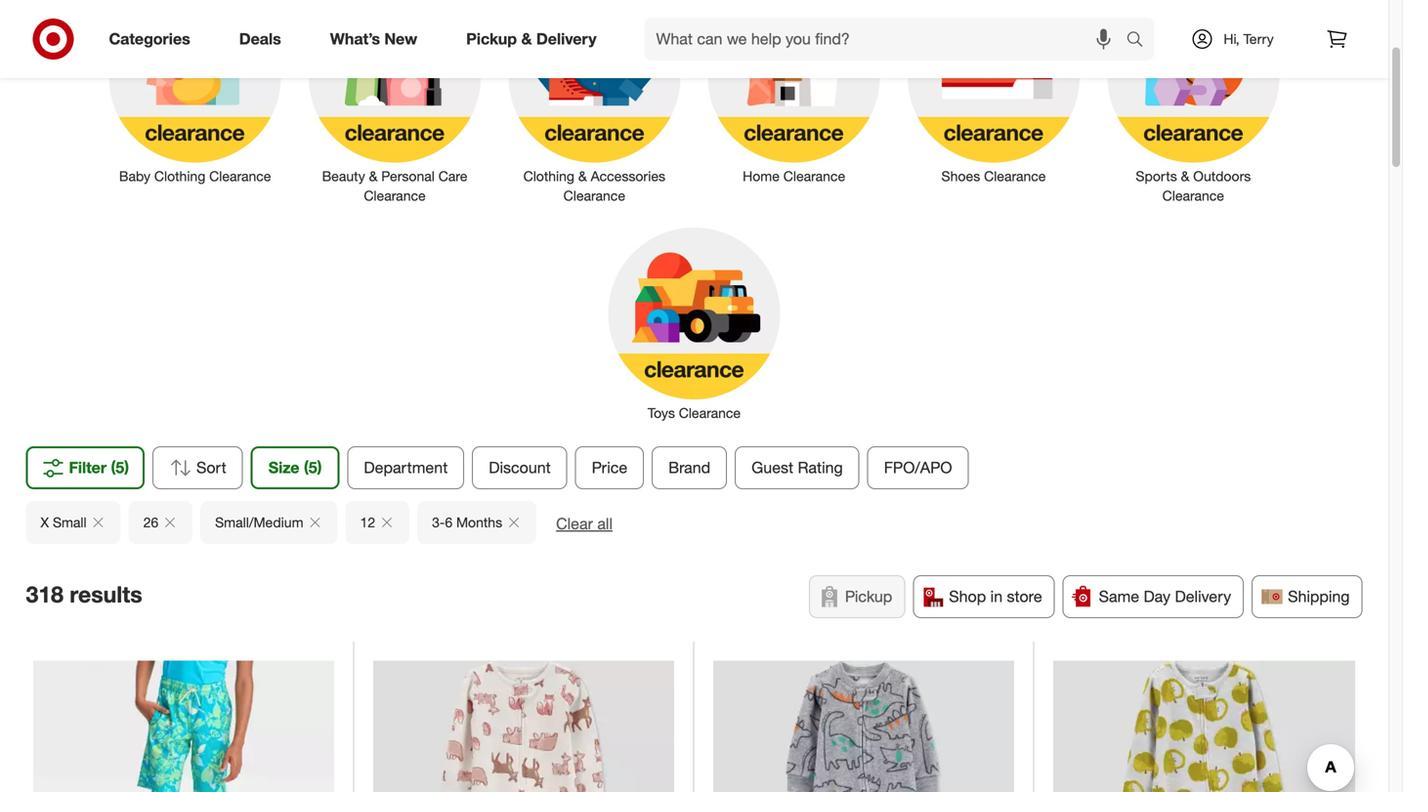 Task type: vqa. For each thing, say whether or not it's contained in the screenshot.
Clear All button
yes



Task type: describe. For each thing, give the bounding box(es) containing it.
what's new link
[[313, 18, 442, 61]]

shop
[[949, 587, 986, 606]]

sort
[[196, 458, 226, 477]]

brand
[[669, 458, 711, 477]]

3-
[[432, 514, 445, 531]]

brand button
[[652, 446, 727, 489]]

accessories
[[591, 168, 666, 185]]

baby
[[119, 168, 151, 185]]

clothing inside clothing & accessories clearance
[[523, 168, 575, 185]]

toys
[[648, 404, 675, 422]]

sports & outdoors clearance link
[[1094, 0, 1294, 206]]

discount button
[[472, 446, 568, 489]]

all
[[597, 514, 613, 533]]

shoes clearance
[[942, 168, 1046, 185]]

search button
[[1118, 18, 1165, 65]]

26 button
[[129, 501, 193, 544]]

terry
[[1244, 30, 1274, 47]]

3-6 months
[[432, 514, 502, 531]]

filter (5) button
[[26, 446, 145, 489]]

size (5)
[[268, 458, 322, 477]]

home clearance link
[[694, 0, 894, 186]]

pickup for pickup
[[845, 587, 893, 606]]

pickup button
[[809, 575, 905, 618]]

clothing & accessories clearance
[[523, 168, 666, 204]]

x small
[[41, 514, 87, 531]]

store
[[1007, 587, 1043, 606]]

clear all button
[[556, 513, 613, 535]]

& for pickup
[[521, 29, 532, 48]]

small
[[53, 514, 87, 531]]

filter (5)
[[69, 458, 129, 477]]

care
[[439, 168, 468, 185]]

x
[[41, 514, 49, 531]]

department button
[[347, 446, 464, 489]]

12 button
[[346, 501, 410, 544]]

26
[[143, 514, 158, 531]]

sports
[[1136, 168, 1177, 185]]

baby clothing clearance link
[[95, 0, 295, 186]]

sort button
[[152, 446, 243, 489]]

6
[[445, 514, 453, 531]]

3-6 months button
[[417, 501, 537, 544]]

hi,
[[1224, 30, 1240, 47]]

what's
[[330, 29, 380, 48]]

clothing & accessories clearance link
[[495, 0, 694, 206]]



Task type: locate. For each thing, give the bounding box(es) containing it.
small/medium
[[215, 514, 303, 531]]

pickup & delivery
[[466, 29, 597, 48]]

boys' hybrid shorts - all in motion™ image
[[33, 661, 334, 793], [33, 661, 334, 793]]

small/medium button
[[201, 501, 338, 544]]

same day delivery
[[1099, 587, 1232, 606]]

shipping
[[1288, 587, 1350, 606]]

12
[[360, 514, 375, 531]]

clearance inside clothing & accessories clearance
[[564, 187, 626, 204]]

What can we help you find? suggestions appear below search field
[[645, 18, 1131, 61]]

toys clearance link
[[595, 224, 794, 423]]

deals
[[239, 29, 281, 48]]

& for sports
[[1181, 168, 1190, 185]]

deals link
[[223, 18, 306, 61]]

delivery for same day delivery
[[1175, 587, 1232, 606]]

& for clothing
[[578, 168, 587, 185]]

fpo/apo
[[884, 458, 952, 477]]

day
[[1144, 587, 1171, 606]]

2 clothing from the left
[[523, 168, 575, 185]]

& inside beauty & personal care clearance
[[369, 168, 378, 185]]

(5) for filter (5)
[[111, 458, 129, 477]]

beauty & personal care clearance link
[[295, 0, 495, 206]]

home clearance
[[743, 168, 846, 185]]

toys clearance
[[648, 404, 741, 422]]

shop in store button
[[913, 575, 1055, 618]]

beauty
[[322, 168, 365, 185]]

delivery inside button
[[1175, 587, 1232, 606]]

department
[[364, 458, 448, 477]]

0 horizontal spatial delivery
[[536, 29, 597, 48]]

& inside the sports & outdoors clearance
[[1181, 168, 1190, 185]]

2 (5) from the left
[[304, 458, 322, 477]]

price button
[[575, 446, 644, 489]]

1 horizontal spatial pickup
[[845, 587, 893, 606]]

rating
[[798, 458, 843, 477]]

outdoors
[[1194, 168, 1251, 185]]

fpo/apo button
[[868, 446, 969, 489]]

0 vertical spatial pickup
[[466, 29, 517, 48]]

(5) right 'size'
[[304, 458, 322, 477]]

pickup inside button
[[845, 587, 893, 606]]

clear all
[[556, 514, 613, 533]]

discount
[[489, 458, 551, 477]]

clothing right baby
[[154, 168, 205, 185]]

in
[[991, 587, 1003, 606]]

personal
[[381, 168, 435, 185]]

1 horizontal spatial delivery
[[1175, 587, 1232, 606]]

(5) for size (5)
[[304, 458, 322, 477]]

guest rating button
[[735, 446, 860, 489]]

pickup & delivery link
[[450, 18, 621, 61]]

months
[[456, 514, 502, 531]]

categories
[[109, 29, 190, 48]]

1 clothing from the left
[[154, 168, 205, 185]]

clothing
[[154, 168, 205, 185], [523, 168, 575, 185]]

baby clothing clearance
[[119, 168, 271, 185]]

carter's just one you®️ baby girls' wild footed pajama - cream image
[[373, 661, 674, 793], [373, 661, 674, 793]]

1 horizontal spatial clothing
[[523, 168, 575, 185]]

clothing left accessories
[[523, 168, 575, 185]]

0 horizontal spatial (5)
[[111, 458, 129, 477]]

sports & outdoors clearance
[[1136, 168, 1251, 204]]

clear
[[556, 514, 593, 533]]

318 results
[[26, 581, 142, 608]]

1 vertical spatial delivery
[[1175, 587, 1232, 606]]

1 horizontal spatial (5)
[[304, 458, 322, 477]]

0 horizontal spatial clothing
[[154, 168, 205, 185]]

new
[[384, 29, 417, 48]]

filter
[[69, 458, 107, 477]]

clearance inside the sports & outdoors clearance
[[1163, 187, 1225, 204]]

0 horizontal spatial pickup
[[466, 29, 517, 48]]

0 vertical spatial delivery
[[536, 29, 597, 48]]

pickup inside pickup & delivery link
[[466, 29, 517, 48]]

categories link
[[92, 18, 215, 61]]

& inside clothing & accessories clearance
[[578, 168, 587, 185]]

price
[[592, 458, 628, 477]]

shoes clearance link
[[894, 0, 1094, 186]]

hi, terry
[[1224, 30, 1274, 47]]

results
[[70, 581, 142, 608]]

(5) right filter
[[111, 458, 129, 477]]

same day delivery button
[[1063, 575, 1244, 618]]

clothing inside "link"
[[154, 168, 205, 185]]

home
[[743, 168, 780, 185]]

x small button
[[26, 501, 121, 544]]

&
[[521, 29, 532, 48], [369, 168, 378, 185], [578, 168, 587, 185], [1181, 168, 1190, 185]]

guest rating
[[752, 458, 843, 477]]

pickup for pickup & delivery
[[466, 29, 517, 48]]

carter's just one you®️ baby boys' dino fleece footed pajama - gray image
[[713, 661, 1014, 793], [713, 661, 1014, 793]]

search
[[1118, 31, 1165, 50]]

carter's just one you®️ baby girls' apple footed pajama - green image
[[1054, 661, 1356, 793], [1054, 661, 1356, 793]]

shipping button
[[1252, 575, 1363, 618]]

318
[[26, 581, 63, 608]]

size
[[268, 458, 300, 477]]

& for beauty
[[369, 168, 378, 185]]

delivery for pickup & delivery
[[536, 29, 597, 48]]

(5)
[[111, 458, 129, 477], [304, 458, 322, 477]]

shoes
[[942, 168, 980, 185]]

1 vertical spatial pickup
[[845, 587, 893, 606]]

same
[[1099, 587, 1140, 606]]

what's new
[[330, 29, 417, 48]]

delivery
[[536, 29, 597, 48], [1175, 587, 1232, 606]]

guest
[[752, 458, 794, 477]]

beauty & personal care clearance
[[322, 168, 468, 204]]

clearance
[[209, 168, 271, 185], [784, 168, 846, 185], [984, 168, 1046, 185], [364, 187, 426, 204], [564, 187, 626, 204], [1163, 187, 1225, 204], [679, 404, 741, 422]]

shop in store
[[949, 587, 1043, 606]]

clearance inside "link"
[[679, 404, 741, 422]]

pickup
[[466, 29, 517, 48], [845, 587, 893, 606]]

1 (5) from the left
[[111, 458, 129, 477]]

clearance inside beauty & personal care clearance
[[364, 187, 426, 204]]

(5) inside button
[[111, 458, 129, 477]]



